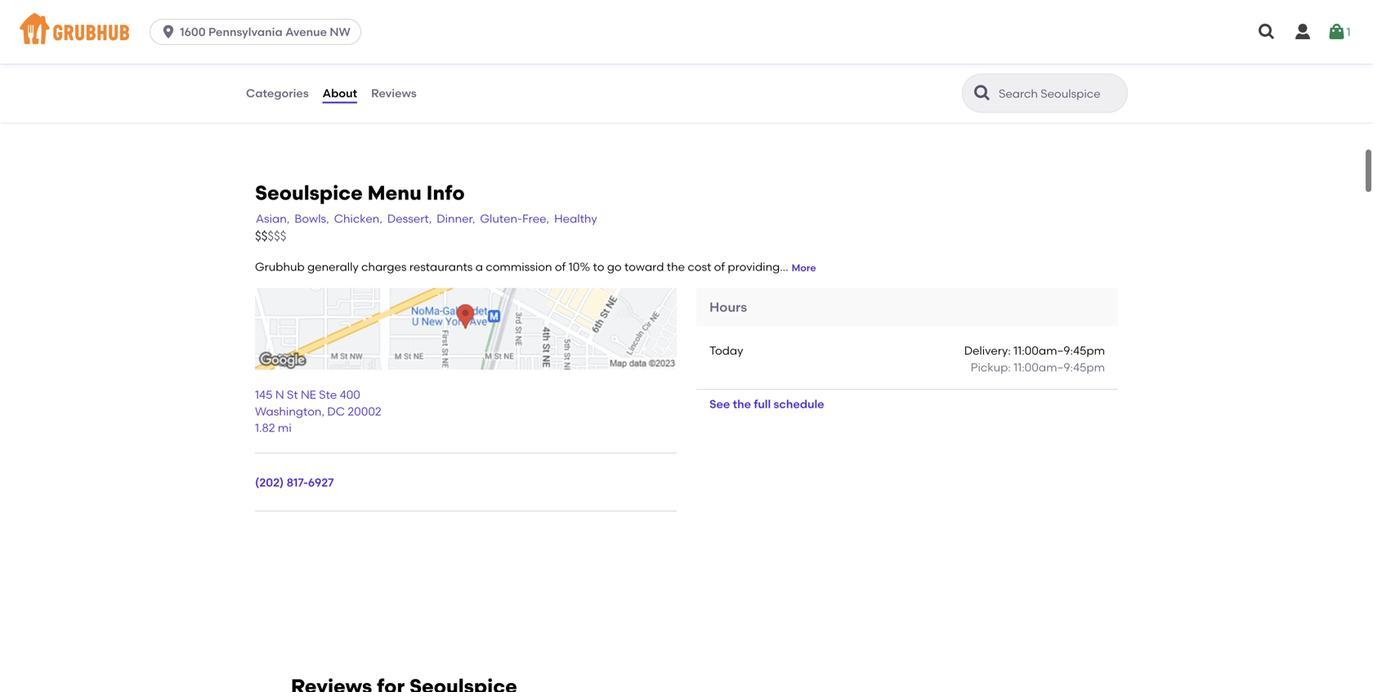 Task type: vqa. For each thing, say whether or not it's contained in the screenshot.
the top and
no



Task type: describe. For each thing, give the bounding box(es) containing it.
menu
[[368, 181, 422, 205]]

about
[[323, 86, 357, 100]]

chicken, button
[[333, 210, 383, 228]]

see the full schedule
[[710, 398, 825, 411]]

grubhub
[[255, 260, 305, 274]]

Search Seoulspice search field
[[998, 86, 1123, 101]]

a
[[476, 260, 483, 274]]

more button
[[792, 261, 816, 275]]

2 of from the left
[[714, 260, 725, 274]]

1600 pennsylvania avenue nw
[[180, 25, 351, 39]]

145
[[255, 388, 273, 402]]

(202) 817-6927 button
[[255, 475, 334, 491]]

145 n st ne ste 400 washington , dc 20002 1.82 mi
[[255, 388, 382, 435]]

see the full schedule button
[[697, 390, 838, 419]]

6927
[[308, 476, 334, 490]]

$$
[[255, 229, 268, 244]]

11:00am–9:45pm for delivery: 11:00am–9:45pm
[[1014, 344, 1105, 358]]

dinner, button
[[436, 210, 476, 228]]

dc
[[327, 405, 345, 418]]

seoulspice menu info
[[255, 181, 465, 205]]

n
[[275, 388, 284, 402]]

healthy button
[[554, 210, 598, 228]]

asian, bowls, chicken, dessert, dinner, gluten-free, healthy
[[256, 212, 597, 226]]

pickup: 11:00am–9:45pm
[[971, 361, 1105, 375]]

pennsylvania
[[208, 25, 283, 39]]

info
[[427, 181, 465, 205]]

bowls,
[[295, 212, 329, 226]]

0 vertical spatial the
[[667, 260, 685, 274]]

seoulspice
[[255, 181, 363, 205]]

1600
[[180, 25, 206, 39]]

dessert,
[[387, 212, 432, 226]]

gluten-free, button
[[479, 210, 550, 228]]

(202) 817-6927
[[255, 476, 334, 490]]

dinner,
[[437, 212, 475, 226]]

go
[[607, 260, 622, 274]]

cost
[[688, 260, 712, 274]]

11:00am–9:45pm for pickup: 11:00am–9:45pm
[[1014, 361, 1105, 375]]

grubhub generally charges restaurants a commission of 10% to go toward the cost of providing ... more
[[255, 260, 816, 274]]

providing
[[728, 260, 780, 274]]

1
[[1347, 25, 1351, 39]]

asian,
[[256, 212, 290, 226]]

,
[[322, 405, 325, 418]]

hours
[[710, 299, 747, 315]]

...
[[780, 260, 789, 274]]

svg image inside 1600 pennsylvania avenue nw button
[[160, 24, 177, 40]]

the inside button
[[733, 398, 751, 411]]

delivery:
[[965, 344, 1011, 358]]

dessert, button
[[387, 210, 433, 228]]

ste
[[319, 388, 337, 402]]

ne
[[301, 388, 316, 402]]

generally
[[308, 260, 359, 274]]

817-
[[287, 476, 308, 490]]



Task type: locate. For each thing, give the bounding box(es) containing it.
asian, button
[[255, 210, 291, 228]]

1 horizontal spatial of
[[714, 260, 725, 274]]

delivery: 11:00am–9:45pm
[[965, 344, 1105, 358]]

pickup:
[[971, 361, 1011, 375]]

of right the "cost"
[[714, 260, 725, 274]]

free,
[[522, 212, 550, 226]]

to
[[593, 260, 605, 274]]

1 vertical spatial 11:00am–9:45pm
[[1014, 361, 1105, 375]]

(202)
[[255, 476, 284, 490]]

chicken,
[[334, 212, 383, 226]]

0 vertical spatial 11:00am–9:45pm
[[1014, 344, 1105, 358]]

of
[[555, 260, 566, 274], [714, 260, 725, 274]]

11:00am–9:45pm
[[1014, 344, 1105, 358], [1014, 361, 1105, 375]]

more
[[792, 262, 816, 274]]

about button
[[322, 64, 358, 123]]

svg image
[[1258, 22, 1277, 42], [1294, 22, 1313, 42], [1327, 22, 1347, 42], [160, 24, 177, 40]]

commission
[[486, 260, 552, 274]]

1600 pennsylvania avenue nw button
[[150, 19, 368, 45]]

categories
[[246, 86, 309, 100]]

0 horizontal spatial of
[[555, 260, 566, 274]]

bowls, button
[[294, 210, 330, 228]]

toward
[[625, 260, 664, 274]]

washington
[[255, 405, 322, 418]]

svg image inside 1 button
[[1327, 22, 1347, 42]]

schedule
[[774, 398, 825, 411]]

400
[[340, 388, 360, 402]]

20002
[[348, 405, 382, 418]]

0 horizontal spatial the
[[667, 260, 685, 274]]

1 vertical spatial the
[[733, 398, 751, 411]]

gluten-
[[480, 212, 522, 226]]

1 horizontal spatial the
[[733, 398, 751, 411]]

nw
[[330, 25, 351, 39]]

1 of from the left
[[555, 260, 566, 274]]

the left the "cost"
[[667, 260, 685, 274]]

restaurants
[[409, 260, 473, 274]]

st
[[287, 388, 298, 402]]

11:00am–9:45pm down delivery: 11:00am–9:45pm
[[1014, 361, 1105, 375]]

the
[[667, 260, 685, 274], [733, 398, 751, 411]]

1 button
[[1327, 17, 1351, 47]]

1.82
[[255, 421, 275, 435]]

healthy
[[554, 212, 597, 226]]

mi
[[278, 421, 292, 435]]

$$$$$
[[255, 229, 287, 244]]

full
[[754, 398, 771, 411]]

11:00am–9:45pm up pickup: 11:00am–9:45pm
[[1014, 344, 1105, 358]]

the left full
[[733, 398, 751, 411]]

today
[[710, 344, 744, 358]]

1 11:00am–9:45pm from the top
[[1014, 344, 1105, 358]]

search icon image
[[973, 83, 993, 103]]

10%
[[569, 260, 590, 274]]

charges
[[362, 260, 407, 274]]

see
[[710, 398, 730, 411]]

categories button
[[245, 64, 310, 123]]

of left 10% on the left top of the page
[[555, 260, 566, 274]]

reviews
[[371, 86, 417, 100]]

main navigation navigation
[[0, 0, 1374, 64]]

reviews button
[[370, 64, 418, 123]]

2 11:00am–9:45pm from the top
[[1014, 361, 1105, 375]]

avenue
[[285, 25, 327, 39]]



